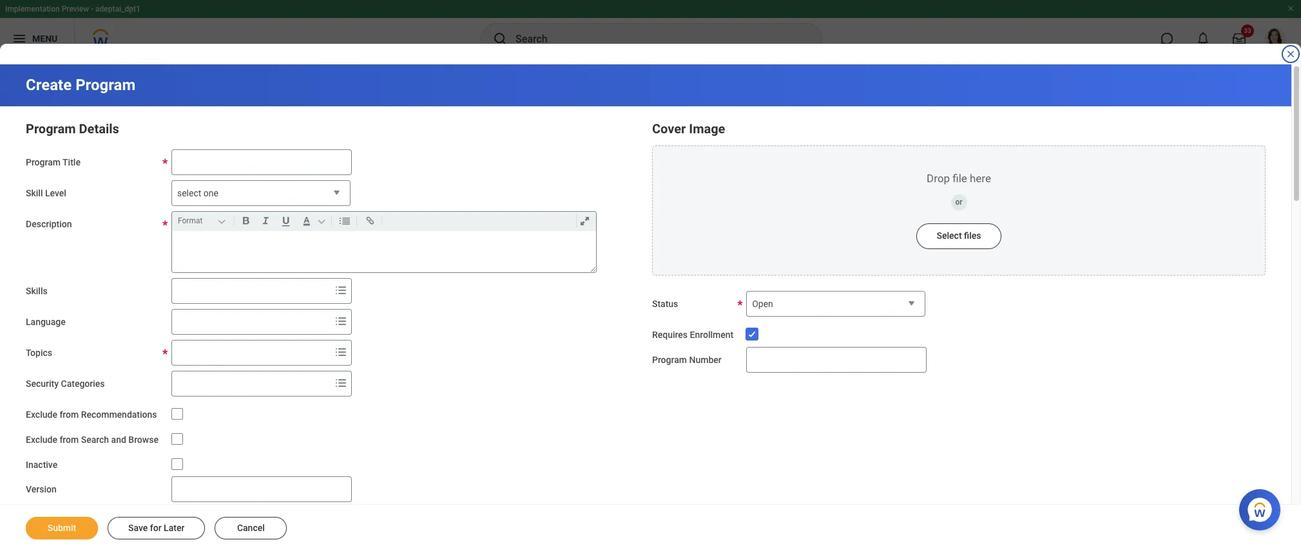 Task type: describe. For each thing, give the bounding box(es) containing it.
select
[[937, 231, 962, 241]]

and
[[111, 435, 126, 445]]

open button
[[747, 291, 926, 318]]

inbox large image
[[1233, 32, 1246, 45]]

search image
[[492, 31, 508, 46]]

requires
[[652, 330, 688, 340]]

submit
[[48, 523, 76, 534]]

select files
[[937, 231, 981, 241]]

check small image
[[745, 327, 760, 342]]

language
[[26, 317, 66, 327]]

inactive
[[26, 460, 58, 470]]

adeptai_dpt1
[[95, 5, 140, 14]]

close create program image
[[1286, 49, 1296, 59]]

profile logan mcneil element
[[1258, 24, 1294, 53]]

browse
[[129, 435, 159, 445]]

format
[[178, 217, 203, 226]]

workday assistant region
[[1240, 485, 1286, 531]]

prompts image for topics
[[333, 345, 349, 360]]

program up details at the top
[[76, 76, 136, 94]]

bold image
[[237, 213, 255, 229]]

program details button
[[26, 121, 119, 137]]

program details
[[26, 121, 119, 137]]

Skills field
[[172, 280, 331, 303]]

prompts image for security categories
[[333, 376, 349, 391]]

program for program number
[[652, 355, 687, 365]]

select
[[177, 188, 201, 199]]

implementation
[[5, 5, 60, 14]]

Topics field
[[172, 342, 331, 365]]

prompts image
[[333, 283, 349, 298]]

for
[[150, 523, 162, 534]]

select one
[[177, 188, 218, 199]]

cancel
[[237, 523, 265, 534]]

implementation preview -   adeptai_dpt1
[[5, 5, 140, 14]]

exclude from search and browse
[[26, 435, 159, 445]]

version
[[26, 485, 57, 495]]

program for program title
[[26, 157, 61, 168]]

search
[[81, 435, 109, 445]]

Program Title text field
[[171, 150, 352, 175]]

format group
[[175, 212, 599, 231]]

program details group
[[26, 119, 639, 552]]

exclude for exclude from search and browse
[[26, 435, 57, 445]]

or
[[956, 198, 963, 207]]

program title
[[26, 157, 81, 168]]

-
[[91, 5, 94, 14]]

Security Categories field
[[172, 373, 331, 396]]

files
[[964, 231, 981, 241]]

Program Number text field
[[747, 347, 927, 373]]

later
[[164, 523, 185, 534]]

Description text field
[[172, 231, 596, 273]]

create program main content
[[0, 64, 1302, 552]]

create
[[26, 76, 72, 94]]

format button
[[175, 214, 231, 228]]

status
[[652, 299, 678, 309]]

select one button
[[171, 180, 351, 207]]

save for later
[[128, 523, 185, 534]]

enrollment
[[690, 330, 734, 340]]

security
[[26, 379, 59, 389]]



Task type: locate. For each thing, give the bounding box(es) containing it.
recommendations
[[81, 410, 157, 420]]

create program dialog
[[0, 0, 1302, 552]]

link image
[[362, 213, 379, 229]]

description
[[26, 219, 72, 229]]

categories
[[61, 379, 105, 389]]

create program
[[26, 76, 136, 94]]

implementation preview -   adeptai_dpt1 banner
[[0, 0, 1302, 59]]

1 exclude from the top
[[26, 410, 57, 420]]

3 prompts image from the top
[[333, 376, 349, 391]]

title
[[63, 157, 81, 168]]

program up program title
[[26, 121, 76, 137]]

image
[[689, 121, 725, 137]]

program
[[76, 76, 136, 94], [26, 121, 76, 137], [26, 157, 61, 168], [652, 355, 687, 365]]

from left search at the bottom left
[[60, 435, 79, 445]]

cover image
[[652, 121, 725, 137]]

from for recommendations
[[60, 410, 79, 420]]

close environment banner image
[[1287, 5, 1295, 12]]

one
[[204, 188, 218, 199]]

Version text field
[[171, 477, 352, 503]]

italic image
[[257, 213, 275, 229]]

0 vertical spatial exclude
[[26, 410, 57, 420]]

skills
[[26, 286, 48, 297]]

open
[[752, 299, 773, 309]]

cover
[[652, 121, 686, 137]]

exclude up inactive at left
[[26, 435, 57, 445]]

prompts image
[[333, 314, 349, 329], [333, 345, 349, 360], [333, 376, 349, 391]]

1 vertical spatial exclude
[[26, 435, 57, 445]]

exclude down security
[[26, 410, 57, 420]]

exclude
[[26, 410, 57, 420], [26, 435, 57, 445]]

from down security categories
[[60, 410, 79, 420]]

from
[[60, 410, 79, 420], [60, 435, 79, 445]]

submit button
[[26, 518, 98, 540]]

level
[[45, 188, 66, 199]]

skill
[[26, 188, 43, 199]]

select files button
[[916, 224, 1002, 249]]

exclude for exclude from recommendations
[[26, 410, 57, 420]]

security categories
[[26, 379, 105, 389]]

program number
[[652, 355, 722, 365]]

save for later button
[[108, 518, 205, 540]]

2 from from the top
[[60, 435, 79, 445]]

0 vertical spatial from
[[60, 410, 79, 420]]

0 vertical spatial prompts image
[[333, 314, 349, 329]]

2 exclude from the top
[[26, 435, 57, 445]]

1 from from the top
[[60, 410, 79, 420]]

notifications large image
[[1197, 32, 1210, 45]]

2 prompts image from the top
[[333, 345, 349, 360]]

bulleted list image
[[336, 213, 354, 229]]

requires enrollment
[[652, 330, 734, 340]]

action bar region
[[0, 505, 1302, 552]]

program for program details
[[26, 121, 76, 137]]

cover image region
[[652, 119, 1266, 276]]

program left title
[[26, 157, 61, 168]]

preview
[[62, 5, 89, 14]]

number
[[689, 355, 722, 365]]

1 vertical spatial prompts image
[[333, 345, 349, 360]]

topics
[[26, 348, 52, 358]]

save
[[128, 523, 148, 534]]

2 vertical spatial prompts image
[[333, 376, 349, 391]]

exclude from recommendations
[[26, 410, 157, 420]]

maximize image
[[576, 213, 594, 229]]

cancel button
[[215, 518, 287, 540]]

1 vertical spatial from
[[60, 435, 79, 445]]

skill level
[[26, 188, 66, 199]]

underline image
[[277, 213, 295, 229]]

program down requires
[[652, 355, 687, 365]]

from for search
[[60, 435, 79, 445]]

1 prompts image from the top
[[333, 314, 349, 329]]

prompts image for language
[[333, 314, 349, 329]]

details
[[79, 121, 119, 137]]

Language field
[[172, 311, 331, 334]]



Task type: vqa. For each thing, say whether or not it's contained in the screenshot.
first prompts image from the top
yes



